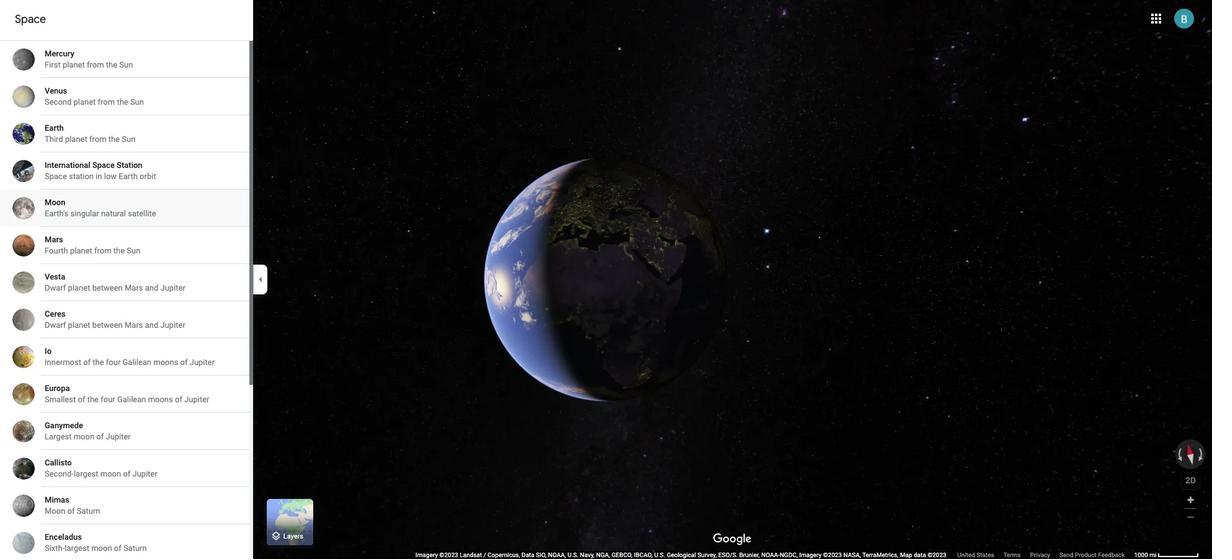 Task type: describe. For each thing, give the bounding box(es) containing it.
mars for ceres dwarf planet between mars and jupiter
[[125, 321, 143, 330]]

from for mercury
[[87, 60, 104, 69]]

moon for callisto
[[100, 470, 121, 479]]

enceladus sixth-largest moon of saturn
[[45, 533, 147, 553]]

venus
[[45, 86, 67, 96]]

jupiter inside vesta dwarf planet between mars and jupiter
[[160, 283, 185, 293]]

noaa,
[[548, 552, 566, 559]]

callisto
[[45, 458, 72, 468]]

terrametrics,
[[862, 552, 899, 559]]

1 vertical spatial space
[[92, 161, 115, 170]]

natural
[[101, 209, 126, 218]]

vesta
[[45, 272, 65, 282]]

ibcao,
[[634, 552, 653, 559]]

jupiter inside io innermost of the four galilean moons of jupiter
[[190, 358, 215, 367]]

terms
[[1004, 552, 1021, 559]]

2 u.s. from the left
[[654, 552, 665, 559]]

send product feedback
[[1060, 552, 1125, 559]]

of inside the mimas moon of saturn
[[67, 507, 75, 516]]

footer inside google maps element
[[416, 551, 1134, 560]]

of inside ganymede largest moon of jupiter
[[96, 432, 104, 442]]

ceres
[[45, 310, 66, 319]]

sixth-
[[45, 544, 65, 553]]

station
[[117, 161, 142, 170]]

orbit
[[140, 172, 156, 181]]

the for venus second planet from the sun
[[117, 97, 128, 107]]

ngdc,
[[780, 552, 798, 559]]

four for smallest
[[101, 395, 115, 404]]

of inside enceladus sixth-largest moon of saturn
[[114, 544, 121, 553]]

united states
[[957, 552, 994, 559]]

sun for third planet from the sun
[[122, 135, 135, 144]]

moon inside ganymede largest moon of jupiter
[[74, 432, 94, 442]]

saturn inside enceladus sixth-largest moon of saturn
[[123, 544, 147, 553]]

terms button
[[1004, 551, 1021, 560]]

ganymede largest moon of jupiter
[[45, 421, 131, 442]]

data
[[914, 552, 926, 559]]

planet for ceres
[[68, 321, 90, 330]]

survey,
[[698, 552, 717, 559]]

callisto second-largest moon of jupiter
[[45, 458, 157, 479]]

planet for mercury
[[63, 60, 85, 69]]

europa
[[45, 384, 70, 393]]

the for earth third planet from the sun
[[108, 135, 120, 144]]

from for venus
[[98, 97, 115, 107]]

mars fourth planet from the sun
[[45, 235, 140, 256]]

1000 mi button
[[1134, 552, 1199, 559]]

eso/s.
[[718, 552, 738, 559]]

mercury
[[45, 49, 74, 58]]

reset the view image
[[1187, 439, 1193, 445]]

/
[[484, 552, 486, 559]]

dwarf for vesta dwarf planet between mars and jupiter
[[45, 283, 66, 293]]

geological
[[667, 552, 696, 559]]

moons for smallest of the four galilean moons of jupiter
[[148, 395, 173, 404]]

from for earth
[[89, 135, 106, 144]]

mimas
[[45, 496, 69, 505]]

planet for venus
[[74, 97, 96, 107]]

brunier,
[[739, 552, 760, 559]]

send
[[1060, 552, 1073, 559]]

mars for vesta dwarf planet between mars and jupiter
[[125, 283, 143, 293]]

1000 mi
[[1134, 552, 1157, 559]]

3 ©2023 from the left
[[928, 552, 946, 559]]

layers
[[283, 533, 303, 541]]

copernicus,
[[488, 552, 520, 559]]

nga,
[[596, 552, 610, 559]]

singular
[[70, 209, 99, 218]]

send product feedback button
[[1060, 551, 1125, 560]]

and for ceres dwarf planet between mars and jupiter
[[145, 321, 158, 330]]

1 u.s. from the left
[[568, 552, 579, 559]]

moon earth's singular natural satellite
[[45, 198, 156, 218]]

international space station space station in low earth orbit
[[45, 161, 156, 181]]

station
[[69, 172, 94, 181]]

privacy
[[1030, 552, 1050, 559]]

and for vesta dwarf planet between mars and jupiter
[[145, 283, 158, 293]]

second-
[[45, 470, 74, 479]]

mi
[[1150, 552, 1157, 559]]

satellite
[[128, 209, 156, 218]]

zoom out image
[[1186, 513, 1195, 522]]

innermost
[[45, 358, 81, 367]]

1 imagery from the left
[[416, 552, 438, 559]]

planet for earth
[[65, 135, 87, 144]]

europa smallest of the four galilean moons of jupiter
[[45, 384, 209, 404]]

moon inside the mimas moon of saturn
[[45, 507, 65, 516]]

the inside io innermost of the four galilean moons of jupiter
[[93, 358, 104, 367]]



Task type: vqa. For each thing, say whether or not it's contained in the screenshot.


Task type: locate. For each thing, give the bounding box(es) containing it.
©2023 left landsat
[[439, 552, 458, 559]]

sun for first planet from the sun
[[119, 60, 133, 69]]

moons up europa smallest of the four galilean moons of jupiter
[[153, 358, 178, 367]]

from up venus second planet from the sun
[[87, 60, 104, 69]]

0 vertical spatial earth
[[45, 123, 64, 133]]

moons
[[153, 358, 178, 367], [148, 395, 173, 404]]

0 vertical spatial saturn
[[77, 507, 100, 516]]

1 vertical spatial moons
[[148, 395, 173, 404]]

between inside ceres dwarf planet between mars and jupiter
[[92, 321, 123, 330]]

international
[[45, 161, 90, 170]]

of inside callisto second-largest moon of jupiter
[[123, 470, 130, 479]]

moon
[[45, 198, 65, 207], [45, 507, 65, 516]]

largest
[[45, 432, 72, 442]]

from up vesta dwarf planet between mars and jupiter
[[94, 246, 111, 256]]

0 vertical spatial mars
[[45, 235, 63, 244]]

moons down io innermost of the four galilean moons of jupiter
[[148, 395, 173, 404]]

mars up ceres dwarf planet between mars and jupiter at bottom left
[[125, 283, 143, 293]]

planet for mars
[[70, 246, 92, 256]]

and up io innermost of the four galilean moons of jupiter
[[145, 321, 158, 330]]

planet inside venus second planet from the sun
[[74, 97, 96, 107]]

sun up earth third planet from the sun at the top left of the page
[[130, 97, 144, 107]]

noaa-
[[761, 552, 780, 559]]

0 horizontal spatial earth
[[45, 123, 64, 133]]

moons inside europa smallest of the four galilean moons of jupiter
[[148, 395, 173, 404]]

four up ganymede largest moon of jupiter
[[101, 395, 115, 404]]

smallest
[[45, 395, 76, 404]]

the up venus second planet from the sun
[[106, 60, 117, 69]]

1 vertical spatial moon
[[100, 470, 121, 479]]

u.s. left the "navy,"
[[568, 552, 579, 559]]

space up in
[[92, 161, 115, 170]]

0 vertical spatial moon
[[74, 432, 94, 442]]

jupiter inside callisto second-largest moon of jupiter
[[132, 470, 157, 479]]

2 vertical spatial mars
[[125, 321, 143, 330]]

from
[[87, 60, 104, 69], [98, 97, 115, 107], [89, 135, 106, 144], [94, 246, 111, 256]]

earth down 'station' on the top of page
[[119, 172, 138, 181]]

space down international
[[45, 172, 67, 181]]

mars up 'fourth'
[[45, 235, 63, 244]]

jupiter inside ceres dwarf planet between mars and jupiter
[[160, 321, 185, 330]]

galilean for innermost
[[123, 358, 151, 367]]

0 horizontal spatial u.s.
[[568, 552, 579, 559]]

between for ceres
[[92, 321, 123, 330]]

imagery left landsat
[[416, 552, 438, 559]]

©2023 left nasa,
[[823, 552, 842, 559]]

from inside venus second planet from the sun
[[98, 97, 115, 107]]

feedback
[[1098, 552, 1125, 559]]

footer containing imagery ©2023 landsat / copernicus, data sio, noaa, u.s. navy, nga, gebco, ibcao, u.s. geological survey, eso/s. brunier, noaa-ngdc, imagery ©2023 nasa, terrametrics, map data ©2023
[[416, 551, 1134, 560]]

the up earth third planet from the sun at the top left of the page
[[117, 97, 128, 107]]

dwarf inside ceres dwarf planet between mars and jupiter
[[45, 321, 66, 330]]

0 vertical spatial moons
[[153, 358, 178, 367]]

moon inside callisto second-largest moon of jupiter
[[100, 470, 121, 479]]

the for mercury first planet from the sun
[[106, 60, 117, 69]]

0 vertical spatial between
[[92, 283, 123, 293]]

earth
[[45, 123, 64, 133], [119, 172, 138, 181]]

moons for innermost of the four galilean moons of jupiter
[[153, 358, 178, 367]]

planet inside earth third planet from the sun
[[65, 135, 87, 144]]

between up ceres dwarf planet between mars and jupiter at bottom left
[[92, 283, 123, 293]]

planet inside mars fourth planet from the sun
[[70, 246, 92, 256]]

landsat
[[460, 552, 482, 559]]

four inside europa smallest of the four galilean moons of jupiter
[[101, 395, 115, 404]]

largest down enceladus
[[65, 544, 89, 553]]

mercury first planet from the sun
[[45, 49, 133, 69]]

1 horizontal spatial imagery
[[799, 552, 822, 559]]

1 ©2023 from the left
[[439, 552, 458, 559]]

fourth
[[45, 246, 68, 256]]

from for mars
[[94, 246, 111, 256]]

mars up io innermost of the four galilean moons of jupiter
[[125, 321, 143, 330]]

from up international space station space station in low earth orbit
[[89, 135, 106, 144]]

2d
[[1185, 475, 1196, 485]]

2 and from the top
[[145, 321, 158, 330]]

0 vertical spatial and
[[145, 283, 158, 293]]

first
[[45, 60, 61, 69]]

mars
[[45, 235, 63, 244], [125, 283, 143, 293], [125, 321, 143, 330]]

and
[[145, 283, 158, 293], [145, 321, 158, 330]]

©2023
[[439, 552, 458, 559], [823, 552, 842, 559], [928, 552, 946, 559]]

1 vertical spatial moon
[[45, 507, 65, 516]]

planet
[[63, 60, 85, 69], [74, 97, 96, 107], [65, 135, 87, 144], [70, 246, 92, 256], [68, 283, 90, 293], [68, 321, 90, 330]]

sun
[[119, 60, 133, 69], [130, 97, 144, 107], [122, 135, 135, 144], [127, 246, 140, 256]]

sun for second planet from the sun
[[130, 97, 144, 107]]

planet right 'fourth'
[[70, 246, 92, 256]]

space up mercury
[[15, 12, 46, 27]]

2 vertical spatial moon
[[91, 544, 112, 553]]

1 moon from the top
[[45, 198, 65, 207]]

io innermost of the four galilean moons of jupiter
[[45, 347, 215, 367]]

space
[[15, 12, 46, 27], [92, 161, 115, 170], [45, 172, 67, 181]]

1 vertical spatial earth
[[119, 172, 138, 181]]

from inside mercury first planet from the sun
[[87, 60, 104, 69]]

1 dwarf from the top
[[45, 283, 66, 293]]

space main content
[[0, 0, 253, 560]]

mars inside mars fourth planet from the sun
[[45, 235, 63, 244]]

moon right sixth-
[[91, 544, 112, 553]]

the inside mercury first planet from the sun
[[106, 60, 117, 69]]

planet inside ceres dwarf planet between mars and jupiter
[[68, 321, 90, 330]]

zoom in image
[[1186, 496, 1195, 505]]

from inside mars fourth planet from the sun
[[94, 246, 111, 256]]

google maps element
[[0, 0, 1212, 560]]

1 vertical spatial dwarf
[[45, 321, 66, 330]]

the inside mars fourth planet from the sun
[[113, 246, 125, 256]]

0 vertical spatial dwarf
[[45, 283, 66, 293]]

1 horizontal spatial saturn
[[123, 544, 147, 553]]

vesta dwarf planet between mars and jupiter
[[45, 272, 185, 293]]

dwarf for ceres dwarf planet between mars and jupiter
[[45, 321, 66, 330]]

third
[[45, 135, 63, 144]]

product
[[1075, 552, 1097, 559]]

earth up third
[[45, 123, 64, 133]]

states
[[977, 552, 994, 559]]

1 vertical spatial mars
[[125, 283, 143, 293]]

dwarf down vesta
[[45, 283, 66, 293]]

1 vertical spatial four
[[101, 395, 115, 404]]

1 horizontal spatial ©2023
[[823, 552, 842, 559]]

1 vertical spatial and
[[145, 321, 158, 330]]

the for mars fourth planet from the sun
[[113, 246, 125, 256]]

planet for vesta
[[68, 283, 90, 293]]

earth inside international space station space station in low earth orbit
[[119, 172, 138, 181]]

sun inside earth third planet from the sun
[[122, 135, 135, 144]]

galilean up europa smallest of the four galilean moons of jupiter
[[123, 358, 151, 367]]

between inside vesta dwarf planet between mars and jupiter
[[92, 283, 123, 293]]

2d button
[[1182, 471, 1200, 489]]

largest up the mimas moon of saturn
[[74, 470, 98, 479]]

planet down mercury
[[63, 60, 85, 69]]

the right innermost
[[93, 358, 104, 367]]

1 between from the top
[[92, 283, 123, 293]]

io
[[45, 347, 52, 356]]

galilean down io innermost of the four galilean moons of jupiter
[[117, 395, 146, 404]]

low
[[104, 172, 117, 181]]

largest for enceladus
[[65, 544, 89, 553]]

between
[[92, 283, 123, 293], [92, 321, 123, 330]]

earth third planet from the sun
[[45, 123, 135, 144]]

1 vertical spatial saturn
[[123, 544, 147, 553]]

moon for enceladus
[[91, 544, 112, 553]]

1 vertical spatial galilean
[[117, 395, 146, 404]]

moon up earth's
[[45, 198, 65, 207]]

in
[[96, 172, 102, 181]]

u.s. right ibcao,
[[654, 552, 665, 559]]

four up europa smallest of the four galilean moons of jupiter
[[106, 358, 121, 367]]

sun inside mercury first planet from the sun
[[119, 60, 133, 69]]

sun inside mars fourth planet from the sun
[[127, 246, 140, 256]]

enceladus
[[45, 533, 82, 542]]

galilean inside europa smallest of the four galilean moons of jupiter
[[117, 395, 146, 404]]

2 vertical spatial space
[[45, 172, 67, 181]]

largest
[[74, 470, 98, 479], [65, 544, 89, 553]]

between up io innermost of the four galilean moons of jupiter
[[92, 321, 123, 330]]

moons inside io innermost of the four galilean moons of jupiter
[[153, 358, 178, 367]]

sun up vesta dwarf planet between mars and jupiter
[[127, 246, 140, 256]]

dwarf down the ceres
[[45, 321, 66, 330]]

four for innermost
[[106, 358, 121, 367]]

footer
[[416, 551, 1134, 560]]

moon inside moon earth's singular natural satellite
[[45, 198, 65, 207]]

moon down ganymede
[[74, 432, 94, 442]]

0 vertical spatial moon
[[45, 198, 65, 207]]

2 between from the top
[[92, 321, 123, 330]]

0 vertical spatial space
[[15, 12, 46, 27]]

and inside ceres dwarf planet between mars and jupiter
[[145, 321, 158, 330]]

imagery right ngdc,
[[799, 552, 822, 559]]

saturn
[[77, 507, 100, 516], [123, 544, 147, 553]]

united states button
[[957, 551, 994, 560]]

moon down ganymede largest moon of jupiter
[[100, 470, 121, 479]]

venus second planet from the sun
[[45, 86, 144, 107]]

ganymede
[[45, 421, 83, 431]]

0 vertical spatial largest
[[74, 470, 98, 479]]

2 ©2023 from the left
[[823, 552, 842, 559]]

the up ganymede largest moon of jupiter
[[87, 395, 99, 404]]

0 vertical spatial four
[[106, 358, 121, 367]]

and inside vesta dwarf planet between mars and jupiter
[[145, 283, 158, 293]]

planet down 'fourth'
[[68, 283, 90, 293]]

google account: brad klo  
(klobrad84@gmail.com) image
[[1174, 8, 1194, 28]]

galilean
[[123, 358, 151, 367], [117, 395, 146, 404]]

moon down mimas
[[45, 507, 65, 516]]

the inside earth third planet from the sun
[[108, 135, 120, 144]]

gebco,
[[612, 552, 632, 559]]

map
[[900, 552, 912, 559]]

1 horizontal spatial earth
[[119, 172, 138, 181]]

dwarf
[[45, 283, 66, 293], [45, 321, 66, 330]]

2 imagery from the left
[[799, 552, 822, 559]]

united
[[957, 552, 975, 559]]

2 dwarf from the top
[[45, 321, 66, 330]]

moon inside enceladus sixth-largest moon of saturn
[[91, 544, 112, 553]]

sun for fourth planet from the sun
[[127, 246, 140, 256]]

dwarf inside vesta dwarf planet between mars and jupiter
[[45, 283, 66, 293]]

planet inside vesta dwarf planet between mars and jupiter
[[68, 283, 90, 293]]

between for vesta
[[92, 283, 123, 293]]

1000
[[1134, 552, 1148, 559]]

largest inside callisto second-largest moon of jupiter
[[74, 470, 98, 479]]

and up ceres dwarf planet between mars and jupiter at bottom left
[[145, 283, 158, 293]]

mimas moon of saturn
[[45, 496, 100, 516]]

2 moon from the top
[[45, 507, 65, 516]]

from inside earth third planet from the sun
[[89, 135, 106, 144]]

the inside venus second planet from the sun
[[117, 97, 128, 107]]

1 horizontal spatial u.s.
[[654, 552, 665, 559]]

nasa,
[[843, 552, 861, 559]]

1 vertical spatial largest
[[65, 544, 89, 553]]

1 vertical spatial between
[[92, 321, 123, 330]]

four
[[106, 358, 121, 367], [101, 395, 115, 404]]

galilean for smallest
[[117, 395, 146, 404]]

planet inside mercury first planet from the sun
[[63, 60, 85, 69]]

sun up 'station' on the top of page
[[122, 135, 135, 144]]

u.s.
[[568, 552, 579, 559], [654, 552, 665, 559]]

moon
[[74, 432, 94, 442], [100, 470, 121, 479], [91, 544, 112, 553]]

saturn inside the mimas moon of saturn
[[77, 507, 100, 516]]

the up vesta dwarf planet between mars and jupiter
[[113, 246, 125, 256]]

sun inside venus second planet from the sun
[[130, 97, 144, 107]]

mars inside ceres dwarf planet between mars and jupiter
[[125, 321, 143, 330]]

ceres dwarf planet between mars and jupiter
[[45, 310, 185, 330]]

four inside io innermost of the four galilean moons of jupiter
[[106, 358, 121, 367]]

imagery ©2023 landsat / copernicus, data sio, noaa, u.s. navy, nga, gebco, ibcao, u.s. geological survey, eso/s. brunier, noaa-ngdc, imagery ©2023 nasa, terrametrics, map data ©2023
[[416, 552, 948, 559]]

earth inside earth third planet from the sun
[[45, 123, 64, 133]]

planet right third
[[65, 135, 87, 144]]

jupiter inside europa smallest of the four galilean moons of jupiter
[[184, 395, 209, 404]]

jupiter inside ganymede largest moon of jupiter
[[106, 432, 131, 442]]

sun up venus second planet from the sun
[[119, 60, 133, 69]]

earth's
[[45, 209, 68, 218]]

2 horizontal spatial ©2023
[[928, 552, 946, 559]]

data
[[522, 552, 534, 559]]

privacy button
[[1030, 551, 1050, 560]]

©2023 right "data"
[[928, 552, 946, 559]]

the inside europa smallest of the four galilean moons of jupiter
[[87, 395, 99, 404]]

0 horizontal spatial ©2023
[[439, 552, 458, 559]]

1 and from the top
[[145, 283, 158, 293]]

largest inside enceladus sixth-largest moon of saturn
[[65, 544, 89, 553]]

0 horizontal spatial saturn
[[77, 507, 100, 516]]

collapse side panel image
[[254, 273, 267, 287]]

largest for callisto
[[74, 470, 98, 479]]

navy,
[[580, 552, 595, 559]]

planet right second
[[74, 97, 96, 107]]

from up earth third planet from the sun at the top left of the page
[[98, 97, 115, 107]]

0 horizontal spatial imagery
[[416, 552, 438, 559]]

the
[[106, 60, 117, 69], [117, 97, 128, 107], [108, 135, 120, 144], [113, 246, 125, 256], [93, 358, 104, 367], [87, 395, 99, 404]]

sio,
[[536, 552, 547, 559]]

mars inside vesta dwarf planet between mars and jupiter
[[125, 283, 143, 293]]

second
[[45, 97, 72, 107]]

jupiter
[[160, 283, 185, 293], [160, 321, 185, 330], [190, 358, 215, 367], [184, 395, 209, 404], [106, 432, 131, 442], [132, 470, 157, 479]]

galilean inside io innermost of the four galilean moons of jupiter
[[123, 358, 151, 367]]

the up 'station' on the top of page
[[108, 135, 120, 144]]

of
[[83, 358, 91, 367], [180, 358, 188, 367], [78, 395, 85, 404], [175, 395, 182, 404], [96, 432, 104, 442], [123, 470, 130, 479], [67, 507, 75, 516], [114, 544, 121, 553]]

0 vertical spatial galilean
[[123, 358, 151, 367]]

planet up innermost
[[68, 321, 90, 330]]



